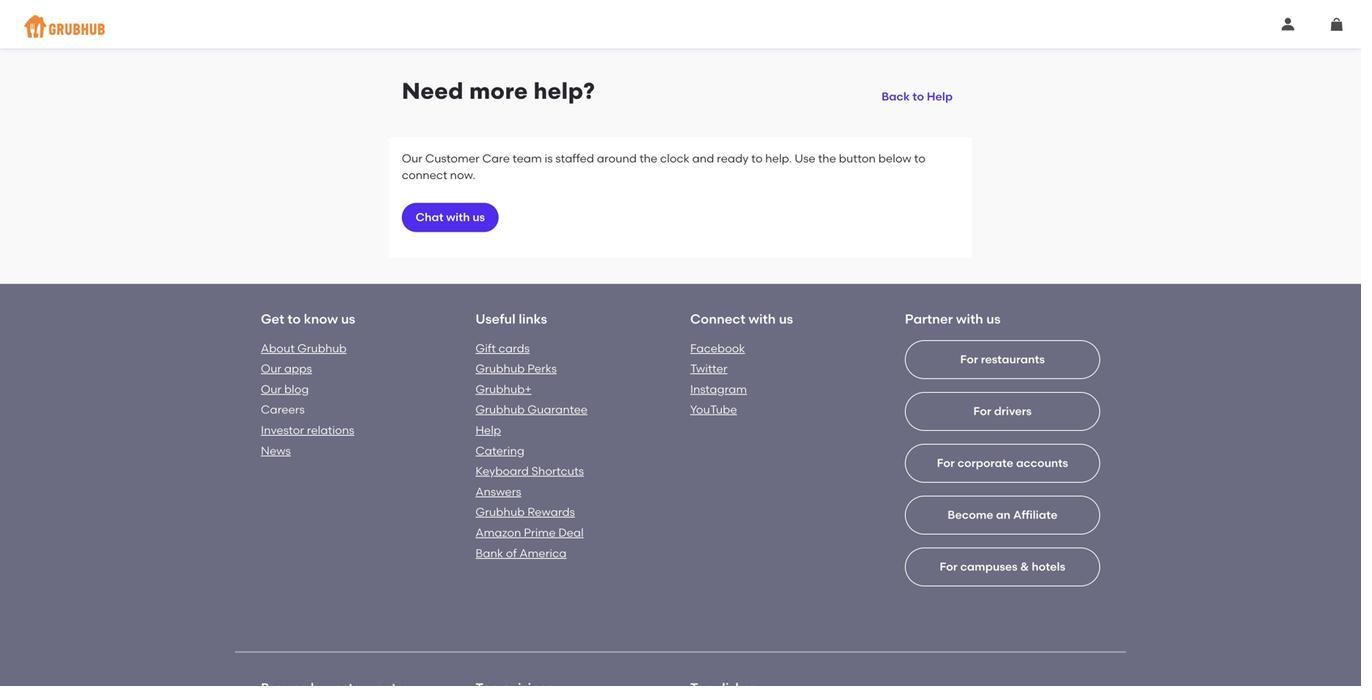 Task type: describe. For each thing, give the bounding box(es) containing it.
with for chat
[[446, 210, 470, 224]]

accounts
[[1016, 456, 1068, 470]]

now.
[[450, 168, 476, 182]]

and
[[692, 152, 714, 165]]

our apps link
[[261, 362, 312, 376]]

links
[[519, 311, 547, 327]]

restaurants
[[981, 353, 1045, 366]]

of
[[506, 546, 517, 560]]

for restaurants
[[960, 353, 1045, 366]]

clock
[[660, 152, 690, 165]]

to inside "link"
[[913, 89, 924, 103]]

grubhub+
[[476, 382, 532, 396]]

about grubhub link
[[261, 341, 347, 355]]

help inside gift cards grubhub perks grubhub+ grubhub guarantee help catering keyboard shortcuts answers grubhub rewards amazon prime deal bank of america
[[476, 423, 501, 437]]

ready
[[717, 152, 749, 165]]

become an affiliate link
[[905, 496, 1100, 686]]

news link
[[261, 444, 291, 458]]

facebook
[[690, 341, 745, 355]]

for campuses & hotels
[[940, 560, 1065, 574]]

get to know us
[[261, 311, 355, 327]]

become
[[948, 508, 993, 522]]

for drivers
[[973, 404, 1032, 418]]

1 the from the left
[[639, 152, 658, 165]]

about
[[261, 341, 295, 355]]

grubhub rewards link
[[476, 505, 575, 519]]

apps
[[284, 362, 312, 376]]

campuses
[[960, 560, 1018, 574]]

for for for drivers
[[973, 404, 991, 418]]

small image
[[1282, 18, 1295, 31]]

grubhub down grubhub+ link
[[476, 403, 525, 417]]

us right know
[[341, 311, 355, 327]]

twitter
[[690, 362, 728, 376]]

help link
[[476, 423, 501, 437]]

deal
[[558, 526, 584, 540]]

around
[[597, 152, 637, 165]]

perks
[[528, 362, 557, 376]]

investor                                     relations link
[[261, 423, 354, 437]]

useful links
[[476, 311, 547, 327]]

drivers
[[994, 404, 1032, 418]]

need
[[402, 77, 464, 105]]

to right the 'get'
[[288, 311, 301, 327]]

keyboard shortcuts link
[[476, 464, 584, 478]]

rewards
[[528, 505, 575, 519]]

answers
[[476, 485, 521, 499]]

staffed
[[555, 152, 594, 165]]

for corporate accounts
[[937, 456, 1068, 470]]

for drivers link
[[905, 392, 1100, 585]]

help inside "link"
[[927, 89, 953, 103]]

gift cards link
[[476, 341, 530, 355]]

corporate
[[958, 456, 1013, 470]]

guarantee
[[528, 403, 588, 417]]

us for chat with us
[[473, 210, 485, 224]]

back to help link
[[875, 77, 959, 106]]

grubhub inside about grubhub our apps our                                     blog careers investor                                     relations news
[[297, 341, 347, 355]]

gift
[[476, 341, 496, 355]]

our                                     blog link
[[261, 382, 309, 396]]

prime
[[524, 526, 556, 540]]

to left 'help.'
[[751, 152, 763, 165]]

below
[[878, 152, 911, 165]]

connect
[[402, 168, 447, 182]]

us for partner with us
[[986, 311, 1001, 327]]

an
[[996, 508, 1011, 522]]

useful
[[476, 311, 516, 327]]

chat with us
[[416, 210, 485, 224]]

with for connect
[[749, 311, 776, 327]]

facebook twitter instagram youtube
[[690, 341, 747, 417]]

relations
[[307, 423, 354, 437]]

care
[[482, 152, 510, 165]]

for for for campuses & hotels
[[940, 560, 958, 574]]

news
[[261, 444, 291, 458]]

answers link
[[476, 485, 521, 499]]

help?
[[534, 77, 595, 105]]

1 vertical spatial our
[[261, 362, 282, 376]]

connect
[[690, 311, 746, 327]]

gift cards grubhub perks grubhub+ grubhub guarantee help catering keyboard shortcuts answers grubhub rewards amazon prime deal bank of america
[[476, 341, 588, 560]]

more
[[469, 77, 528, 105]]



Task type: vqa. For each thing, say whether or not it's contained in the screenshot.
Pizza tab
no



Task type: locate. For each thing, give the bounding box(es) containing it.
instagram link
[[690, 382, 747, 396]]

us inside button
[[473, 210, 485, 224]]

america
[[520, 546, 567, 560]]

help.
[[765, 152, 792, 165]]

help up catering
[[476, 423, 501, 437]]

to right back in the top of the page
[[913, 89, 924, 103]]

to
[[913, 89, 924, 103], [751, 152, 763, 165], [914, 152, 926, 165], [288, 311, 301, 327]]

0 horizontal spatial help
[[476, 423, 501, 437]]

0 vertical spatial help
[[927, 89, 953, 103]]

grubhub down gift cards link
[[476, 362, 525, 376]]

is
[[545, 152, 553, 165]]

for restaurants link
[[905, 340, 1100, 533]]

careers link
[[261, 403, 305, 417]]

our up careers link
[[261, 382, 282, 396]]

with right chat
[[446, 210, 470, 224]]

small image
[[1330, 18, 1343, 31]]

bank of america link
[[476, 546, 567, 560]]

chat with us button
[[402, 203, 499, 232]]

for corporate accounts link
[[905, 444, 1100, 637]]

with
[[446, 210, 470, 224], [749, 311, 776, 327], [956, 311, 983, 327]]

us
[[473, 210, 485, 224], [341, 311, 355, 327], [779, 311, 793, 327], [986, 311, 1001, 327]]

team
[[513, 152, 542, 165]]

1 vertical spatial help
[[476, 423, 501, 437]]

for left corporate
[[937, 456, 955, 470]]

bank
[[476, 546, 503, 560]]

1 horizontal spatial the
[[818, 152, 836, 165]]

need more help?
[[402, 77, 595, 105]]

facebook link
[[690, 341, 745, 355]]

us right connect
[[779, 311, 793, 327]]

0 vertical spatial our
[[402, 152, 423, 165]]

about grubhub our apps our                                     blog careers investor                                     relations news
[[261, 341, 354, 458]]

2 vertical spatial our
[[261, 382, 282, 396]]

cards
[[499, 341, 530, 355]]

the
[[639, 152, 658, 165], [818, 152, 836, 165]]

1 horizontal spatial help
[[927, 89, 953, 103]]

affiliate
[[1013, 508, 1058, 522]]

grubhub guarantee link
[[476, 403, 588, 417]]

with right connect
[[749, 311, 776, 327]]

the left clock
[[639, 152, 658, 165]]

with inside button
[[446, 210, 470, 224]]

amazon prime deal link
[[476, 526, 584, 540]]

for left drivers
[[973, 404, 991, 418]]

for campuses & hotels link
[[905, 548, 1100, 686]]

catering link
[[476, 444, 524, 458]]

back to help
[[882, 89, 953, 103]]

0 horizontal spatial with
[[446, 210, 470, 224]]

1 horizontal spatial with
[[749, 311, 776, 327]]

customer
[[425, 152, 480, 165]]

with for partner
[[956, 311, 983, 327]]

youtube
[[690, 403, 737, 417]]

button
[[839, 152, 876, 165]]

for for for corporate accounts
[[937, 456, 955, 470]]

grubhub down answers
[[476, 505, 525, 519]]

partner
[[905, 311, 953, 327]]

with right partner
[[956, 311, 983, 327]]

our up connect
[[402, 152, 423, 165]]

chat
[[416, 210, 444, 224]]

use
[[795, 152, 815, 165]]

back
[[882, 89, 910, 103]]

our down the about
[[261, 362, 282, 376]]

investor
[[261, 423, 304, 437]]

connect with us
[[690, 311, 793, 327]]

to right below
[[914, 152, 926, 165]]

instagram
[[690, 382, 747, 396]]

for
[[960, 353, 978, 366], [973, 404, 991, 418], [937, 456, 955, 470], [940, 560, 958, 574]]

for left restaurants
[[960, 353, 978, 366]]

2 horizontal spatial with
[[956, 311, 983, 327]]

amazon
[[476, 526, 521, 540]]

the right use
[[818, 152, 836, 165]]

us for connect with us
[[779, 311, 793, 327]]

us down now.
[[473, 210, 485, 224]]

careers
[[261, 403, 305, 417]]

keyboard
[[476, 464, 529, 478]]

help right back in the top of the page
[[927, 89, 953, 103]]

our customer care team is staffed around the clock and ready to help. use the button below to connect now.
[[402, 152, 926, 182]]

&
[[1020, 560, 1029, 574]]

us up for restaurants
[[986, 311, 1001, 327]]

grubhub
[[297, 341, 347, 355], [476, 362, 525, 376], [476, 403, 525, 417], [476, 505, 525, 519]]

our inside 'our customer care team is staffed around the clock and ready to help. use the button below to connect now.'
[[402, 152, 423, 165]]

grubhub logo image
[[24, 10, 105, 43]]

partner with us
[[905, 311, 1001, 327]]

for for for restaurants
[[960, 353, 978, 366]]

for left campuses
[[940, 560, 958, 574]]

0 horizontal spatial the
[[639, 152, 658, 165]]

hotels
[[1032, 560, 1065, 574]]

know
[[304, 311, 338, 327]]

grubhub perks link
[[476, 362, 557, 376]]

become an affiliate
[[948, 508, 1058, 522]]

our
[[402, 152, 423, 165], [261, 362, 282, 376], [261, 382, 282, 396]]

get
[[261, 311, 284, 327]]

blog
[[284, 382, 309, 396]]

grubhub down know
[[297, 341, 347, 355]]

2 the from the left
[[818, 152, 836, 165]]

help
[[927, 89, 953, 103], [476, 423, 501, 437]]

catering
[[476, 444, 524, 458]]

twitter link
[[690, 362, 728, 376]]

youtube link
[[690, 403, 737, 417]]

grubhub+ link
[[476, 382, 532, 396]]



